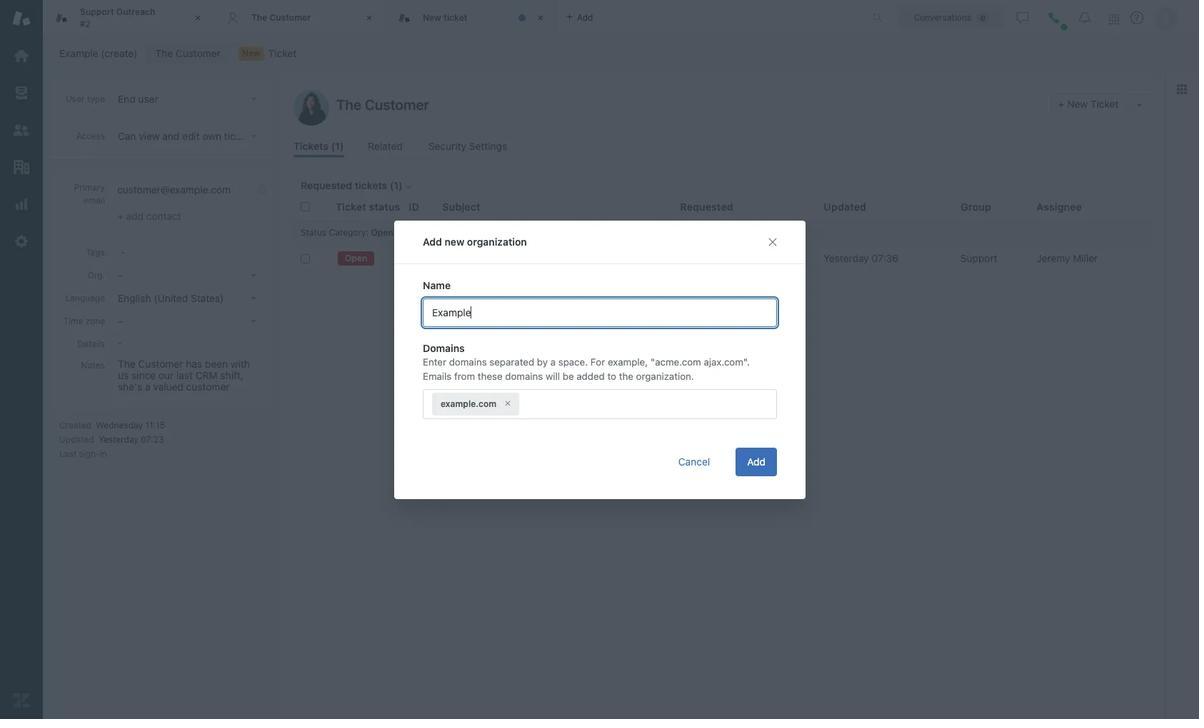 Task type: vqa. For each thing, say whether or not it's contained in the screenshot.
the in the Domains Enter domains separated by a space. For example, "acme.com ajax.com". Emails from these domains will be added to the organization.
yes



Task type: locate. For each thing, give the bounding box(es) containing it.
arrow down image down arrow down image
[[251, 320, 256, 323]]

updated
[[824, 201, 866, 213], [59, 434, 94, 445]]

0 vertical spatial tickets
[[224, 130, 255, 142]]

updated inside grid
[[824, 201, 866, 213]]

category
[[329, 227, 366, 238]]

1 vertical spatial customer
[[138, 358, 183, 370]]

0 vertical spatial wednesday
[[680, 252, 734, 264]]

0 vertical spatial new
[[423, 12, 441, 23]]

can view and edit own tickets only
[[118, 130, 277, 142]]

primary
[[74, 182, 105, 193]]

11:15 inside "created wednesday 11:15 updated yesterday 07:23 last sign-in"
[[145, 420, 165, 431]]

new inside secondary element
[[242, 48, 261, 59]]

example
[[59, 47, 98, 59]]

0 horizontal spatial support
[[80, 6, 114, 17]]

0 vertical spatial customer
[[270, 12, 311, 23]]

add
[[422, 235, 442, 248], [747, 455, 765, 467]]

view
[[139, 130, 160, 142]]

11:15
[[736, 252, 759, 264], [145, 420, 165, 431]]

close modal image
[[767, 236, 778, 248]]

(1) up status
[[390, 179, 403, 191]]

0 horizontal spatial yesterday
[[99, 434, 138, 445]]

-
[[118, 269, 122, 281], [118, 315, 122, 327]]

org.
[[87, 270, 105, 281]]

1 vertical spatial add
[[747, 455, 765, 467]]

close image
[[191, 11, 205, 25], [362, 11, 376, 25], [534, 11, 548, 25]]

the customer
[[251, 12, 311, 23]]

+ for + add contact
[[117, 210, 123, 222]]

us
[[118, 369, 129, 381]]

yesterday up in
[[99, 434, 138, 445]]

1 vertical spatial open
[[345, 253, 367, 264]]

customer inside tab
[[270, 12, 311, 23]]

sample ticket: meet the ticket
[[442, 252, 580, 264]]

security settings
[[428, 140, 507, 152]]

close image for tab containing support outreach
[[191, 11, 205, 25]]

0 horizontal spatial the
[[536, 252, 551, 264]]

1 vertical spatial +
[[117, 210, 123, 222]]

arrow down image up arrow down image
[[251, 274, 256, 277]]

open down category
[[345, 253, 367, 264]]

1 vertical spatial ticket
[[554, 252, 580, 264]]

- button for org.
[[114, 266, 262, 286]]

add inside button
[[747, 455, 765, 467]]

customer
[[186, 381, 230, 393]]

wednesday 11:15
[[680, 252, 759, 264]]

requested up select all tickets option
[[301, 179, 352, 191]]

0 vertical spatial -
[[118, 269, 122, 281]]

arrow down image
[[251, 98, 256, 101], [251, 135, 256, 138], [251, 274, 256, 277], [251, 320, 256, 323]]

new
[[423, 12, 441, 23], [242, 48, 261, 59], [1067, 98, 1088, 110]]

1 vertical spatial -
[[118, 315, 122, 327]]

requested
[[301, 179, 352, 191], [680, 201, 733, 213]]

0 vertical spatial requested
[[301, 179, 352, 191]]

own
[[202, 130, 221, 142]]

+ for + new ticket
[[1058, 98, 1065, 110]]

ticket inside grid
[[336, 201, 366, 213]]

1 vertical spatial the
[[619, 370, 633, 381]]

time
[[63, 316, 83, 326]]

07:36
[[872, 252, 898, 264]]

0 horizontal spatial updated
[[59, 434, 94, 445]]

1 vertical spatial tickets
[[355, 179, 387, 191]]

0 vertical spatial - button
[[114, 266, 262, 286]]

None text field
[[332, 94, 1045, 115]]

#2
[[80, 18, 91, 29]]

1 vertical spatial - button
[[114, 311, 262, 331]]

0 vertical spatial support
[[80, 6, 114, 17]]

0 horizontal spatial +
[[117, 210, 123, 222]]

related link
[[368, 139, 404, 157]]

"acme.com
[[650, 356, 701, 368]]

arrow down image up can view and edit own tickets only
[[251, 98, 256, 101]]

2 - from the top
[[118, 315, 122, 327]]

0 vertical spatial open
[[371, 227, 393, 238]]

ajax.com".
[[703, 356, 749, 368]]

(create)
[[101, 47, 137, 59]]

zone
[[86, 316, 105, 326]]

yesterday
[[824, 252, 869, 264], [99, 434, 138, 445]]

1 vertical spatial requested
[[680, 201, 733, 213]]

1 horizontal spatial ticket
[[336, 201, 366, 213]]

ticket inside "tab"
[[444, 12, 467, 23]]

- button up english (united states) button
[[114, 266, 262, 286]]

since
[[131, 369, 156, 381]]

3 close image from the left
[[534, 11, 548, 25]]

customer
[[270, 12, 311, 23], [138, 358, 183, 370]]

Select All Tickets checkbox
[[301, 202, 310, 212]]

updated up yesterday 07:36
[[824, 201, 866, 213]]

tickets right own
[[224, 130, 255, 142]]

1 horizontal spatial (1)
[[390, 179, 403, 191]]

1 arrow down image from the top
[[251, 98, 256, 101]]

added
[[576, 370, 604, 381]]

1 horizontal spatial requested
[[680, 201, 733, 213]]

security
[[428, 140, 466, 152]]

0 horizontal spatial a
[[145, 381, 150, 393]]

type
[[87, 94, 105, 104]]

0 vertical spatial +
[[1058, 98, 1065, 110]]

0 vertical spatial yesterday
[[824, 252, 869, 264]]

1 horizontal spatial customer
[[270, 12, 311, 23]]

tab
[[43, 0, 214, 36]]

1 vertical spatial the
[[118, 358, 135, 370]]

only
[[257, 130, 277, 142]]

0 horizontal spatial new
[[242, 48, 261, 59]]

1 horizontal spatial add
[[747, 455, 765, 467]]

customer for the customer
[[270, 12, 311, 23]]

arrow down image inside can view and edit own tickets only button
[[251, 135, 256, 138]]

2 close image from the left
[[362, 11, 376, 25]]

assignee
[[1037, 201, 1082, 213]]

ticket
[[268, 47, 297, 59], [1091, 98, 1119, 110], [336, 201, 366, 213]]

+ new ticket
[[1058, 98, 1119, 110]]

organization
[[467, 235, 527, 248]]

0 horizontal spatial wednesday
[[96, 420, 143, 431]]

1 vertical spatial new
[[242, 48, 261, 59]]

1 horizontal spatial domains
[[505, 370, 543, 381]]

requested tickets (1)
[[301, 179, 403, 191]]

1 vertical spatial wednesday
[[96, 420, 143, 431]]

our
[[158, 369, 174, 381]]

2 arrow down image from the top
[[251, 135, 256, 138]]

0 horizontal spatial the
[[118, 358, 135, 370]]

the inside the customer tab
[[251, 12, 267, 23]]

a right by
[[550, 356, 555, 368]]

2 vertical spatial new
[[1067, 98, 1088, 110]]

1 - button from the top
[[114, 266, 262, 286]]

:
[[366, 227, 369, 238]]

1 horizontal spatial updated
[[824, 201, 866, 213]]

edit
[[182, 130, 200, 142]]

0 horizontal spatial tickets
[[224, 130, 255, 142]]

new
[[444, 235, 464, 248]]

english
[[118, 292, 151, 304]]

jeremy
[[1036, 252, 1070, 264]]

0 vertical spatial add
[[422, 235, 442, 248]]

0 vertical spatial ticket
[[444, 12, 467, 23]]

1 vertical spatial (1)
[[390, 179, 403, 191]]

ticket for ticket
[[268, 47, 297, 59]]

add
[[126, 210, 144, 222]]

status
[[301, 227, 327, 238]]

add for add new organization
[[422, 235, 442, 248]]

1 horizontal spatial open
[[371, 227, 393, 238]]

example,
[[607, 356, 648, 368]]

a right she's
[[145, 381, 150, 393]]

0 vertical spatial domains
[[449, 356, 487, 368]]

ticket
[[444, 12, 467, 23], [554, 252, 580, 264]]

0 vertical spatial 11:15
[[736, 252, 759, 264]]

close image inside tab
[[191, 11, 205, 25]]

jeremy miller
[[1036, 252, 1098, 264]]

- button down english (united states) button
[[114, 311, 262, 331]]

(1) right tickets
[[331, 140, 344, 152]]

2 horizontal spatial new
[[1067, 98, 1088, 110]]

ticket for ticket status
[[336, 201, 366, 213]]

0 vertical spatial the
[[251, 12, 267, 23]]

1 horizontal spatial tickets
[[355, 179, 387, 191]]

yesterday left 07:36
[[824, 252, 869, 264]]

the down example,
[[619, 370, 633, 381]]

support inside grid
[[961, 252, 998, 264]]

1 horizontal spatial new
[[423, 12, 441, 23]]

arrow down image inside end user button
[[251, 98, 256, 101]]

domains down separated
[[505, 370, 543, 381]]

0 horizontal spatial add
[[422, 235, 442, 248]]

updated down created
[[59, 434, 94, 445]]

ticket inside button
[[1091, 98, 1119, 110]]

customers image
[[12, 121, 31, 139]]

email
[[84, 195, 105, 206]]

for
[[590, 356, 605, 368]]

2 horizontal spatial ticket
[[1091, 98, 1119, 110]]

1 vertical spatial support
[[961, 252, 998, 264]]

enter
[[422, 356, 446, 368]]

status
[[369, 201, 400, 213]]

open right :
[[371, 227, 393, 238]]

2 horizontal spatial close image
[[534, 11, 548, 25]]

tickets (1) link
[[294, 139, 344, 157]]

0 horizontal spatial close image
[[191, 11, 205, 25]]

support inside support outreach #2
[[80, 6, 114, 17]]

0 horizontal spatial requested
[[301, 179, 352, 191]]

cancel
[[678, 455, 710, 467]]

notes
[[81, 360, 105, 371]]

1 horizontal spatial the
[[619, 370, 633, 381]]

add new organization dialog
[[394, 220, 805, 499]]

4 arrow down image from the top
[[251, 320, 256, 323]]

2 vertical spatial ticket
[[336, 201, 366, 213]]

the inside the customer has been with us since our last crm shift, she's a valued customer
[[118, 358, 135, 370]]

1 vertical spatial ticket
[[1091, 98, 1119, 110]]

1 vertical spatial 11:15
[[145, 420, 165, 431]]

(1)
[[331, 140, 344, 152], [390, 179, 403, 191]]

tickets
[[294, 140, 328, 152]]

0 vertical spatial updated
[[824, 201, 866, 213]]

1 horizontal spatial support
[[961, 252, 998, 264]]

domains up the from at left bottom
[[449, 356, 487, 368]]

domains enter domains separated by a space. for example, "acme.com ajax.com". emails from these domains will be added to the organization.
[[422, 342, 749, 381]]

tickets up ticket status
[[355, 179, 387, 191]]

0 vertical spatial a
[[550, 356, 555, 368]]

0 horizontal spatial (1)
[[331, 140, 344, 152]]

0 horizontal spatial ticket
[[268, 47, 297, 59]]

been
[[205, 358, 228, 370]]

user
[[138, 93, 158, 105]]

settings
[[469, 140, 507, 152]]

open
[[371, 227, 393, 238], [345, 253, 367, 264]]

0 vertical spatial the
[[536, 252, 551, 264]]

support
[[80, 6, 114, 17], [961, 252, 998, 264]]

1 vertical spatial a
[[145, 381, 150, 393]]

new inside "tab"
[[423, 12, 441, 23]]

support up #2
[[80, 6, 114, 17]]

3 arrow down image from the top
[[251, 274, 256, 277]]

0 horizontal spatial 11:15
[[145, 420, 165, 431]]

0 vertical spatial (1)
[[331, 140, 344, 152]]

new inside button
[[1067, 98, 1088, 110]]

0 horizontal spatial customer
[[138, 358, 183, 370]]

has
[[186, 358, 202, 370]]

user type
[[66, 94, 105, 104]]

1 horizontal spatial a
[[550, 356, 555, 368]]

remove image
[[503, 399, 512, 408]]

0 vertical spatial ticket
[[268, 47, 297, 59]]

1 horizontal spatial close image
[[362, 11, 376, 25]]

the right meet
[[536, 252, 551, 264]]

- right org.
[[118, 269, 122, 281]]

2 - button from the top
[[114, 311, 262, 331]]

1 horizontal spatial +
[[1058, 98, 1065, 110]]

support down group
[[961, 252, 998, 264]]

close image for the customer tab
[[362, 11, 376, 25]]

tickets
[[224, 130, 255, 142], [355, 179, 387, 191]]

tags
[[86, 247, 105, 258]]

requested up wednesday 11:15 at top right
[[680, 201, 733, 213]]

arrow down image for time zone
[[251, 320, 256, 323]]

ticket inside secondary element
[[268, 47, 297, 59]]

1 - from the top
[[118, 269, 122, 281]]

None text field
[[520, 391, 527, 417]]

customer inside the customer has been with us since our last crm shift, she's a valued customer
[[138, 358, 183, 370]]

grid
[[279, 193, 1165, 719]]

+ inside button
[[1058, 98, 1065, 110]]

1 vertical spatial updated
[[59, 434, 94, 445]]

1 close image from the left
[[191, 11, 205, 25]]

1 horizontal spatial yesterday
[[824, 252, 869, 264]]

arrow down image left the only
[[251, 135, 256, 138]]

sign-
[[79, 449, 100, 459]]

close image inside the customer tab
[[362, 11, 376, 25]]

- right zone
[[118, 315, 122, 327]]

add right cancel
[[747, 455, 765, 467]]

name
[[422, 279, 450, 291]]

1 horizontal spatial the
[[251, 12, 267, 23]]

can
[[118, 130, 136, 142]]

1 vertical spatial yesterday
[[99, 434, 138, 445]]

0 horizontal spatial ticket
[[444, 12, 467, 23]]

from
[[454, 370, 475, 381]]

+ add contact
[[117, 210, 181, 222]]

add left new
[[422, 235, 442, 248]]

customer@example.com
[[117, 184, 231, 196]]

main element
[[0, 0, 43, 719]]

1 horizontal spatial wednesday
[[680, 252, 734, 264]]

support for support
[[961, 252, 998, 264]]

yesterday inside grid
[[824, 252, 869, 264]]

get help image
[[1131, 11, 1143, 24]]

None checkbox
[[301, 254, 310, 263]]



Task type: describe. For each thing, give the bounding box(es) containing it.
related
[[368, 140, 403, 152]]

and
[[162, 130, 180, 142]]

zendesk image
[[12, 691, 31, 710]]

- for org.
[[118, 269, 122, 281]]

1 horizontal spatial ticket
[[554, 252, 580, 264]]

emails
[[422, 370, 451, 381]]

customer for the customer has been with us since our last crm shift, she's a valued customer
[[138, 358, 183, 370]]

Name text field
[[422, 298, 777, 327]]

add new organization
[[422, 235, 527, 248]]

new ticket tab
[[386, 0, 557, 36]]

will
[[545, 370, 560, 381]]

subject
[[442, 201, 480, 213]]

the customer tab
[[214, 0, 386, 36]]

organizations image
[[12, 158, 31, 176]]

cancel button
[[667, 447, 721, 476]]

tickets inside can view and edit own tickets only button
[[224, 130, 255, 142]]

- for time zone
[[118, 315, 122, 327]]

tab containing support outreach
[[43, 0, 214, 36]]

conversations
[[914, 12, 972, 22]]

crm
[[195, 369, 218, 381]]

created
[[59, 420, 91, 431]]

0 horizontal spatial domains
[[449, 356, 487, 368]]

arrow down image for user type
[[251, 98, 256, 101]]

the for the customer has been with us since our last crm shift, she's a valued customer
[[118, 358, 135, 370]]

requested for requested tickets (1)
[[301, 179, 352, 191]]

add button
[[735, 447, 777, 476]]

example (create) button
[[50, 44, 147, 64]]

a inside the domains enter domains separated by a space. for example, "acme.com ajax.com". emails from these domains will be added to the organization.
[[550, 356, 555, 368]]

tabs tab list
[[43, 0, 858, 36]]

- field
[[115, 244, 262, 259]]

add for add
[[747, 455, 765, 467]]

meet
[[510, 252, 534, 264]]

user
[[66, 94, 85, 104]]

zendesk support image
[[12, 9, 31, 28]]

get started image
[[12, 46, 31, 65]]

requested for requested
[[680, 201, 733, 213]]

contact
[[146, 210, 181, 222]]

zendesk products image
[[1109, 14, 1119, 24]]

domains
[[422, 342, 464, 354]]

new for new
[[242, 48, 261, 59]]

space.
[[558, 356, 588, 368]]

views image
[[12, 84, 31, 102]]

created wednesday 11:15 updated yesterday 07:23 last sign-in
[[59, 420, 165, 459]]

sample ticket: meet the ticket link
[[442, 252, 580, 265]]

time zone
[[63, 316, 105, 326]]

+ new ticket button
[[1051, 94, 1127, 115]]

with
[[231, 358, 250, 370]]

support for support outreach #2
[[80, 6, 114, 17]]

close image inside new ticket "tab"
[[534, 11, 548, 25]]

by
[[537, 356, 547, 368]]

the inside the domains enter domains separated by a space. for example, "acme.com ajax.com". emails from these domains will be added to the organization.
[[619, 370, 633, 381]]

reporting image
[[12, 195, 31, 214]]

language
[[65, 293, 105, 304]]

- button for time zone
[[114, 311, 262, 331]]

can view and edit own tickets only button
[[114, 126, 277, 146]]

secondary element
[[43, 39, 1199, 68]]

id
[[409, 201, 419, 213]]

updated inside "created wednesday 11:15 updated yesterday 07:23 last sign-in"
[[59, 434, 94, 445]]

a inside the customer has been with us since our last crm shift, she's a valued customer
[[145, 381, 150, 393]]

arrow down image for org.
[[251, 274, 256, 277]]

english (united states)
[[118, 292, 224, 304]]

the inside grid
[[536, 252, 551, 264]]

grid containing ticket status
[[279, 193, 1165, 719]]

wednesday inside grid
[[680, 252, 734, 264]]

the for the customer
[[251, 12, 267, 23]]

end user button
[[114, 89, 262, 109]]

0 horizontal spatial open
[[345, 253, 367, 264]]

be
[[562, 370, 574, 381]]

#1
[[409, 252, 420, 264]]

the customer has been with us since our last crm shift, she's a valued customer
[[118, 358, 253, 393]]

ticket status
[[336, 201, 400, 213]]

yesterday 07:36
[[824, 252, 898, 264]]

apps image
[[1176, 84, 1188, 95]]

access
[[76, 131, 105, 141]]

end
[[118, 93, 135, 105]]

arrow down image for access
[[251, 135, 256, 138]]

admin image
[[12, 232, 31, 251]]

new for new ticket
[[423, 12, 441, 23]]

organization.
[[636, 370, 694, 381]]

shift,
[[220, 369, 243, 381]]

ticket:
[[479, 252, 508, 264]]

yesterday inside "created wednesday 11:15 updated yesterday 07:23 last sign-in"
[[99, 434, 138, 445]]

example (create)
[[59, 47, 137, 59]]

she's
[[118, 381, 142, 393]]

states)
[[191, 292, 224, 304]]

arrow down image
[[251, 297, 256, 300]]

1 horizontal spatial 11:15
[[736, 252, 759, 264]]

1 vertical spatial domains
[[505, 370, 543, 381]]

security settings link
[[428, 139, 511, 157]]

end user
[[118, 93, 158, 105]]

sample
[[442, 252, 477, 264]]

(united
[[154, 292, 188, 304]]

these
[[477, 370, 502, 381]]

status category : open
[[301, 227, 393, 238]]

outreach
[[116, 6, 155, 17]]

last
[[176, 369, 193, 381]]

in
[[100, 449, 107, 459]]

english (united states) button
[[114, 289, 262, 309]]

to
[[607, 370, 616, 381]]

details
[[77, 339, 105, 349]]

wednesday inside "created wednesday 11:15 updated yesterday 07:23 last sign-in"
[[96, 420, 143, 431]]

group
[[961, 201, 991, 213]]

last
[[59, 449, 76, 459]]

new ticket
[[423, 12, 467, 23]]



